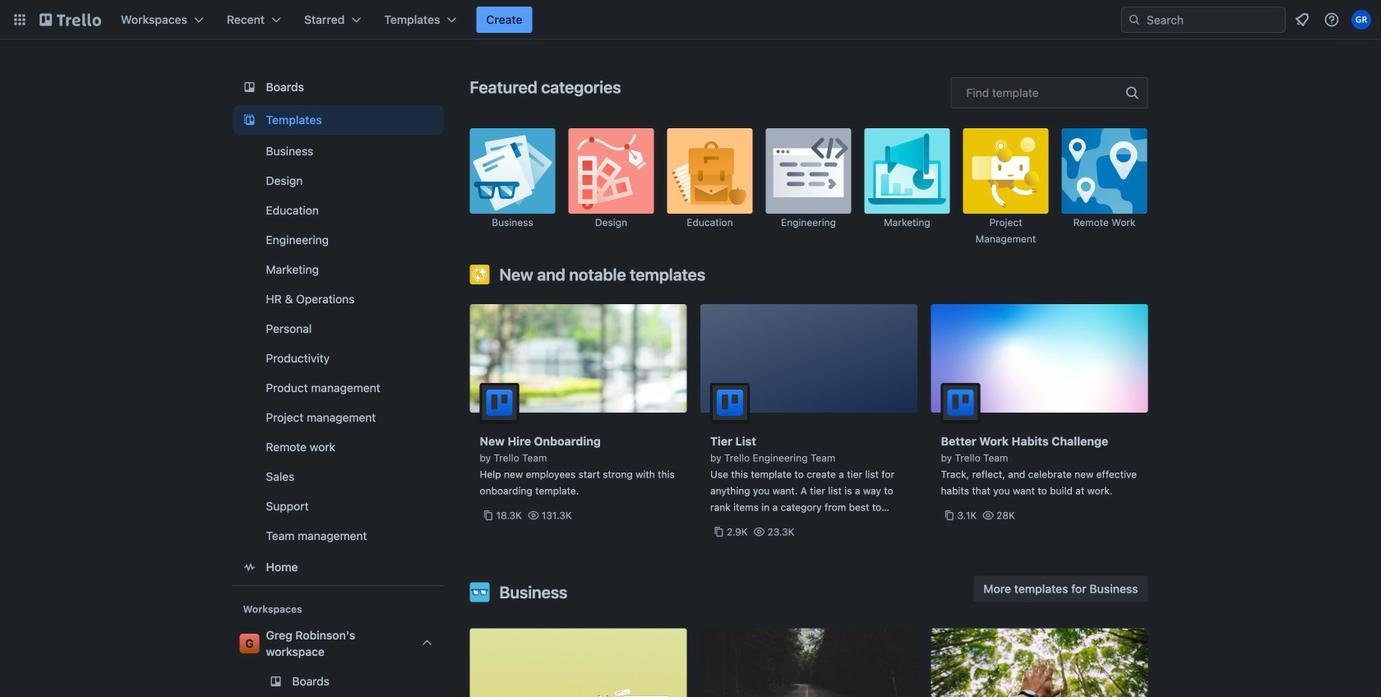 Task type: describe. For each thing, give the bounding box(es) containing it.
home image
[[240, 558, 259, 577]]

1 business icon image from the top
[[470, 128, 556, 214]]

project management icon image
[[963, 128, 1049, 214]]

trello engineering team image
[[711, 383, 750, 423]]

remote work icon image
[[1062, 128, 1148, 214]]

marketing icon image
[[865, 128, 950, 214]]

search image
[[1128, 13, 1141, 26]]

template board image
[[240, 110, 259, 130]]

design icon image
[[569, 128, 654, 214]]

2 business icon image from the top
[[470, 583, 490, 602]]

board image
[[240, 77, 259, 97]]



Task type: vqa. For each thing, say whether or not it's contained in the screenshot.
rightmost design
no



Task type: locate. For each thing, give the bounding box(es) containing it.
primary element
[[0, 0, 1382, 39]]

Search field
[[1141, 8, 1285, 31]]

engineering icon image
[[766, 128, 852, 214]]

education icon image
[[667, 128, 753, 214]]

1 horizontal spatial trello team image
[[941, 383, 981, 423]]

None field
[[951, 77, 1148, 109]]

back to home image
[[39, 7, 101, 33]]

trello team image
[[480, 383, 519, 423], [941, 383, 981, 423]]

greg robinson (gregrobinson96) image
[[1352, 10, 1372, 30]]

1 trello team image from the left
[[480, 383, 519, 423]]

open information menu image
[[1324, 12, 1340, 28]]

1 vertical spatial business icon image
[[470, 583, 490, 602]]

business icon image
[[470, 128, 556, 214], [470, 583, 490, 602]]

0 notifications image
[[1293, 10, 1313, 30]]

0 vertical spatial business icon image
[[470, 128, 556, 214]]

0 horizontal spatial trello team image
[[480, 383, 519, 423]]

2 trello team image from the left
[[941, 383, 981, 423]]



